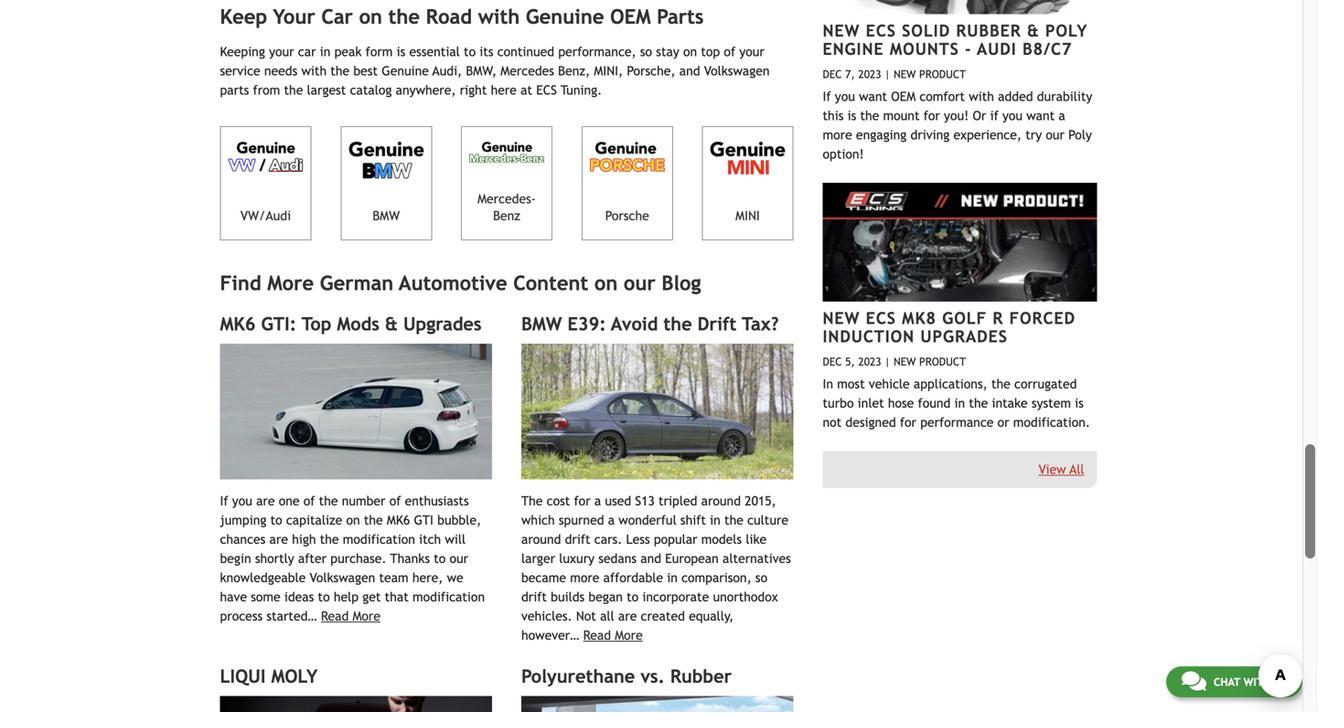 Task type: describe. For each thing, give the bounding box(es) containing it.
| for induction
[[885, 355, 891, 368]]

avoid
[[611, 313, 658, 335]]

s13
[[635, 494, 655, 509]]

here
[[491, 83, 517, 98]]

solid
[[902, 21, 951, 40]]

is inside keeping your car in peak form is essential to its continued performance, so stay on top of your service needs with the best genuine audi, bmw, mercedes benz, mini, porsche, and volkswagen parts from the largest catalog anywhere, right here at ecs tuning.
[[397, 44, 406, 59]]

our for if you are one of the number of enthusiasts jumping to capitalize on the mk6 gti bubble, chances are high the modification itch will begin shortly after purchase. thanks to our knowledgeable volkswagen team here, we have some ideas to help get that modification process started…
[[450, 552, 469, 566]]

upgrades inside the new ecs mk8 golf r forced induction upgrades
[[921, 327, 1008, 346]]

you inside if you are one of the number of enthusiasts jumping to capitalize on the mk6 gti bubble, chances are high the modification itch will begin shortly after purchase. thanks to our knowledgeable volkswagen team here, we have some ideas to help get that modification process started…
[[232, 494, 252, 509]]

0 horizontal spatial upgrades
[[403, 313, 482, 335]]

cost
[[547, 494, 570, 509]]

new ecs mk8 golf r forced induction upgrades image
[[823, 183, 1097, 302]]

genuine inside keeping your car in peak form is essential to its continued performance, so stay on top of your service needs with the best genuine audi, bmw, mercedes benz, mini, porsche, and volkswagen parts from the largest catalog anywhere, right here at ecs tuning.
[[382, 64, 429, 78]]

0 vertical spatial you
[[835, 89, 855, 104]]

not
[[576, 609, 596, 624]]

polyurethane vs. rubber link
[[522, 666, 732, 688]]

popular
[[654, 533, 698, 547]]

| for engine
[[885, 67, 891, 80]]

bubble,
[[438, 513, 481, 528]]

audi
[[978, 39, 1017, 59]]

1 vertical spatial modification
[[413, 590, 485, 605]]

new inside the new ecs mk8 golf r forced induction upgrades
[[823, 309, 860, 328]]

0 vertical spatial genuine
[[526, 5, 604, 28]]

the down number
[[364, 513, 383, 528]]

if
[[990, 108, 999, 123]]

shortly
[[255, 552, 294, 566]]

here,
[[413, 571, 443, 586]]

if you are one of the number of enthusiasts jumping to capitalize on the mk6 gti bubble, chances are high the modification itch will begin shortly after purchase. thanks to our knowledgeable volkswagen team here, we have some ideas to help get that modification process started…
[[220, 494, 485, 624]]

mk8
[[902, 309, 937, 328]]

in up incorporate
[[667, 571, 678, 586]]

mk6 inside if you are one of the number of enthusiasts jumping to capitalize on the mk6 gti bubble, chances are high the modification itch will begin shortly after purchase. thanks to our knowledgeable volkswagen team here, we have some ideas to help get that modification process started…
[[387, 513, 410, 528]]

created
[[641, 609, 685, 624]]

forced
[[1010, 309, 1076, 328]]

added
[[998, 89, 1033, 104]]

parts
[[220, 83, 249, 98]]

blog
[[662, 272, 701, 295]]

0 vertical spatial modification
[[343, 533, 415, 547]]

the down capitalize
[[320, 533, 339, 547]]

service
[[220, 64, 260, 78]]

became
[[522, 571, 566, 586]]

moly
[[271, 666, 318, 688]]

with up its
[[478, 5, 520, 28]]

liqui moly products image
[[220, 697, 492, 713]]

read more for avoid
[[583, 629, 643, 643]]

1 vertical spatial a
[[595, 494, 601, 509]]

however…
[[522, 629, 580, 643]]

volkswagen inside if you are one of the number of enthusiasts jumping to capitalize on the mk6 gti bubble, chances are high the modification itch will begin shortly after purchase. thanks to our knowledgeable volkswagen team here, we have some ideas to help get that modification process started…
[[310, 571, 375, 586]]

team
[[379, 571, 409, 586]]

this
[[823, 108, 844, 123]]

sedans
[[599, 552, 637, 566]]

vehicles.
[[522, 609, 572, 624]]

0 vertical spatial want
[[859, 89, 888, 104]]

read more link for top
[[321, 609, 381, 624]]

new ecs solid rubber & poly engine mounts - audi b8/c7 image
[[823, 0, 1097, 14]]

high
[[292, 533, 316, 547]]

in
[[823, 377, 834, 391]]

with inside dec 7, 2023 | new product if you want oem comfort with added durability this is the mount for you! or if you want a more engaging driving experience, try our poly option!
[[969, 89, 994, 104]]

1 vertical spatial our
[[624, 272, 656, 295]]

mount
[[883, 108, 920, 123]]

volkswagen gti mk6 image
[[220, 344, 492, 480]]

polyurethane
[[522, 666, 635, 688]]

purchase.
[[331, 552, 387, 566]]

from
[[253, 83, 280, 98]]

so inside "the cost for a used s13 tripled around 2015, which spurned a wonderful shift in the culture around drift cars. less popular models like larger luxury sedans and european alternatives became more affordable in comparison, so drift builds began to incorporate unorthodox vehicles. not all are created equally, however…"
[[756, 571, 768, 586]]

1 horizontal spatial of
[[390, 494, 401, 509]]

new inside new ecs solid rubber & poly engine mounts - audi b8/c7
[[823, 21, 860, 40]]

porsche,
[[627, 64, 676, 78]]

7,
[[845, 67, 855, 80]]

will
[[445, 533, 466, 547]]

on inside keeping your car in peak form is essential to its continued performance, so stay on top of your service needs with the best genuine audi, bmw, mercedes benz, mini, porsche, and volkswagen parts from the largest catalog anywhere, right here at ecs tuning.
[[683, 44, 697, 59]]

at
[[521, 83, 533, 98]]

is inside dec 7, 2023 | new product if you want oem comfort with added durability this is the mount for you! or if you want a more engaging driving experience, try our poly option!
[[848, 108, 857, 123]]

luxury
[[559, 552, 595, 566]]

have
[[220, 590, 247, 605]]

mk6 gti: top mods & upgrades link
[[220, 313, 482, 335]]

builds
[[551, 590, 585, 605]]

parts
[[657, 5, 704, 28]]

of inside keeping your car in peak form is essential to its continued performance, so stay on top of your service needs with the best genuine audi, bmw, mercedes benz, mini, porsche, and volkswagen parts from the largest catalog anywhere, right here at ecs tuning.
[[724, 44, 736, 59]]

product for upgrades
[[920, 355, 966, 368]]

equally,
[[689, 609, 734, 624]]

bmw link
[[341, 126, 432, 241]]

begin
[[220, 552, 251, 566]]

benz,
[[558, 64, 590, 78]]

2023 for induction
[[859, 355, 882, 368]]

0 vertical spatial oem
[[610, 5, 651, 28]]

our for dec 7, 2023 | new product if you want oem comfort with added durability this is the mount for you! or if you want a more engaging driving experience, try our poly option!
[[1046, 127, 1065, 142]]

right
[[460, 83, 487, 98]]

process
[[220, 609, 263, 624]]

& for upgrades
[[385, 313, 398, 335]]

the up "form"
[[389, 5, 420, 28]]

induction
[[823, 327, 915, 346]]

enthusiasts
[[405, 494, 469, 509]]

on right car
[[359, 5, 382, 28]]

performance
[[921, 415, 994, 430]]

oem inside dec 7, 2023 | new product if you want oem comfort with added durability this is the mount for you! or if you want a more engaging driving experience, try our poly option!
[[891, 89, 916, 104]]

view
[[1039, 463, 1066, 477]]

spurned
[[559, 513, 604, 528]]

product for mounts
[[920, 67, 966, 80]]

drift
[[698, 313, 737, 335]]

0 horizontal spatial mk6
[[220, 313, 256, 335]]

keeping
[[220, 44, 265, 59]]

0 horizontal spatial of
[[304, 494, 315, 509]]

to left help
[[318, 590, 330, 605]]

mini link
[[702, 126, 794, 241]]

new ecs solid rubber & poly engine mounts - audi b8/c7
[[823, 21, 1088, 59]]

ecs for new ecs mk8 golf r forced induction upgrades
[[866, 309, 897, 328]]

the up the intake
[[992, 377, 1011, 391]]

ecs for new ecs solid rubber & poly engine mounts - audi b8/c7
[[866, 21, 897, 40]]

r
[[993, 309, 1004, 328]]

porsche
[[605, 209, 649, 223]]

new inside dec 7, 2023 | new product if you want oem comfort with added durability this is the mount for you! or if you want a more engaging driving experience, try our poly option!
[[894, 67, 916, 80]]

ecs inside keeping your car in peak form is essential to its continued performance, so stay on top of your service needs with the best genuine audi, bmw, mercedes benz, mini, porsche, and volkswagen parts from the largest catalog anywhere, right here at ecs tuning.
[[536, 83, 557, 98]]

2 vertical spatial a
[[608, 513, 615, 528]]

chances
[[220, 533, 266, 547]]

the
[[522, 494, 543, 509]]

largest
[[307, 83, 346, 98]]

mods
[[337, 313, 380, 335]]

5,
[[845, 355, 855, 368]]

1 vertical spatial are
[[269, 533, 288, 547]]

dec for new ecs mk8 golf r forced induction upgrades
[[823, 355, 842, 368]]

all
[[1070, 463, 1085, 477]]

best
[[353, 64, 378, 78]]

in up models at the right bottom of the page
[[710, 513, 721, 528]]

comments image
[[1182, 671, 1207, 693]]

anywhere,
[[396, 83, 456, 98]]

read more link for avoid
[[583, 629, 643, 643]]

mercedes
[[501, 64, 554, 78]]

keep your car on the road with genuine oem parts
[[220, 5, 704, 28]]

1 horizontal spatial drift
[[565, 533, 591, 547]]

bmw e39 image
[[522, 344, 794, 480]]

bmw e39: avoid the drift tax? link
[[522, 313, 779, 335]]

intake
[[992, 396, 1028, 411]]

read for avoid
[[583, 629, 611, 643]]

2015,
[[745, 494, 777, 509]]

knowledgeable
[[220, 571, 306, 586]]

for inside "the cost for a used s13 tripled around 2015, which spurned a wonderful shift in the culture around drift cars. less popular models like larger luxury sedans and european alternatives became more affordable in comparison, so drift builds began to incorporate unorthodox vehicles. not all are created equally, however…"
[[574, 494, 591, 509]]

on inside if you are one of the number of enthusiasts jumping to capitalize on the mk6 gti bubble, chances are high the modification itch will begin shortly after purchase. thanks to our knowledgeable volkswagen team here, we have some ideas to help get that modification process started…
[[346, 513, 360, 528]]

cars.
[[595, 533, 622, 547]]

thanks
[[390, 552, 430, 566]]



Task type: vqa. For each thing, say whether or not it's contained in the screenshot.
Engine
yes



Task type: locate. For each thing, give the bounding box(es) containing it.
1 vertical spatial 2023
[[859, 355, 882, 368]]

poly inside new ecs solid rubber & poly engine mounts - audi b8/c7
[[1046, 21, 1088, 40]]

0 vertical spatial 2023
[[859, 67, 882, 80]]

1 horizontal spatial more
[[353, 609, 381, 624]]

if inside if you are one of the number of enthusiasts jumping to capitalize on the mk6 gti bubble, chances are high the modification itch will begin shortly after purchase. thanks to our knowledgeable volkswagen team here, we have some ideas to help get that modification process started…
[[220, 494, 228, 509]]

0 horizontal spatial around
[[522, 533, 561, 547]]

top
[[701, 44, 720, 59]]

0 horizontal spatial oem
[[610, 5, 651, 28]]

comfort
[[920, 89, 965, 104]]

2 dec from the top
[[823, 355, 842, 368]]

more up gti:
[[267, 272, 314, 295]]

more
[[267, 272, 314, 295], [353, 609, 381, 624], [615, 629, 643, 643]]

content
[[514, 272, 589, 295]]

dec inside dec 5, 2023 | new product in most vehicle applications, the corrugated turbo inlet hose found in the intake system is not designed for performance or modification.
[[823, 355, 842, 368]]

0 horizontal spatial you
[[232, 494, 252, 509]]

modification up purchase.
[[343, 533, 415, 547]]

more for mk6
[[353, 609, 381, 624]]

the
[[389, 5, 420, 28], [331, 64, 350, 78], [284, 83, 303, 98], [860, 108, 880, 123], [664, 313, 692, 335], [992, 377, 1011, 391], [969, 396, 988, 411], [319, 494, 338, 509], [364, 513, 383, 528], [725, 513, 744, 528], [320, 533, 339, 547]]

the down peak
[[331, 64, 350, 78]]

jumping
[[220, 513, 267, 528]]

polyurethane vs. rubber
[[522, 666, 732, 688]]

read more for top
[[321, 609, 381, 624]]

2023
[[859, 67, 882, 80], [859, 355, 882, 368]]

more down luxury
[[570, 571, 600, 586]]

2 horizontal spatial for
[[924, 108, 940, 123]]

around up shift
[[701, 494, 741, 509]]

0 horizontal spatial your
[[269, 44, 294, 59]]

our inside if you are one of the number of enthusiasts jumping to capitalize on the mk6 gti bubble, chances are high the modification itch will begin shortly after purchase. thanks to our knowledgeable volkswagen team here, we have some ideas to help get that modification process started…
[[450, 552, 469, 566]]

new up 7,
[[823, 21, 860, 40]]

new down mounts
[[894, 67, 916, 80]]

0 vertical spatial ecs
[[866, 21, 897, 40]]

so up porsche, at top
[[640, 44, 652, 59]]

1 vertical spatial poly
[[1069, 127, 1092, 142]]

0 vertical spatial more
[[823, 127, 852, 142]]

more down this
[[823, 127, 852, 142]]

0 horizontal spatial read more
[[321, 609, 381, 624]]

drift
[[565, 533, 591, 547], [522, 590, 547, 605]]

read more down all
[[583, 629, 643, 643]]

more down get
[[353, 609, 381, 624]]

2 horizontal spatial of
[[724, 44, 736, 59]]

0 vertical spatial volkswagen
[[704, 64, 770, 78]]

for inside dec 5, 2023 | new product in most vehicle applications, the corrugated turbo inlet hose found in the intake system is not designed for performance or modification.
[[900, 415, 917, 430]]

1 horizontal spatial bmw
[[522, 313, 562, 335]]

more inside dec 7, 2023 | new product if you want oem comfort with added durability this is the mount for you! or if you want a more engaging driving experience, try our poly option!
[[823, 127, 852, 142]]

ecs inside new ecs solid rubber & poly engine mounts - audi b8/c7
[[866, 21, 897, 40]]

read down all
[[583, 629, 611, 643]]

a left used
[[595, 494, 601, 509]]

read for top
[[321, 609, 349, 624]]

e39:
[[568, 313, 606, 335]]

in right car
[[320, 44, 331, 59]]

most
[[837, 377, 865, 391]]

1 vertical spatial dec
[[823, 355, 842, 368]]

audi,
[[433, 64, 462, 78]]

2 horizontal spatial a
[[1059, 108, 1066, 123]]

& inside new ecs solid rubber & poly engine mounts - audi b8/c7
[[1027, 21, 1040, 40]]

in up "performance"
[[955, 396, 965, 411]]

new up '5,' at the right of the page
[[823, 309, 860, 328]]

chat with us link
[[1166, 667, 1303, 698]]

-
[[965, 39, 972, 59]]

essential
[[409, 44, 460, 59]]

view all
[[1039, 463, 1085, 477]]

the left drift
[[664, 313, 692, 335]]

a down durability on the top
[[1059, 108, 1066, 123]]

so inside keeping your car in peak form is essential to its continued performance, so stay on top of your service needs with the best genuine audi, bmw, mercedes benz, mini, porsche, and volkswagen parts from the largest catalog anywhere, right here at ecs tuning.
[[640, 44, 652, 59]]

1 vertical spatial more
[[570, 571, 600, 586]]

to down affordable
[[627, 590, 639, 605]]

you up this
[[835, 89, 855, 104]]

vw/audi
[[241, 209, 291, 223]]

1 horizontal spatial for
[[900, 415, 917, 430]]

1 horizontal spatial our
[[624, 272, 656, 295]]

not
[[823, 415, 842, 430]]

on down number
[[346, 513, 360, 528]]

1 vertical spatial around
[[522, 533, 561, 547]]

0 horizontal spatial and
[[641, 552, 662, 566]]

1 horizontal spatial around
[[701, 494, 741, 509]]

1 horizontal spatial read more
[[583, 629, 643, 643]]

hose
[[888, 396, 914, 411]]

| right 7,
[[885, 67, 891, 80]]

0 horizontal spatial more
[[570, 571, 600, 586]]

more down created
[[615, 629, 643, 643]]

2 product from the top
[[920, 355, 966, 368]]

poly inside dec 7, 2023 | new product if you want oem comfort with added durability this is the mount for you! or if you want a more engaging driving experience, try our poly option!
[[1069, 127, 1092, 142]]

0 vertical spatial if
[[823, 89, 831, 104]]

0 vertical spatial and
[[680, 64, 700, 78]]

all
[[600, 609, 615, 624]]

in inside dec 5, 2023 | new product in most vehicle applications, the corrugated turbo inlet hose found in the intake system is not designed for performance or modification.
[[955, 396, 965, 411]]

like
[[746, 533, 767, 547]]

less
[[626, 533, 650, 547]]

you right "if"
[[1003, 108, 1023, 123]]

tuning.
[[561, 83, 602, 98]]

2023 for engine
[[859, 67, 882, 80]]

ecs left mk8
[[866, 309, 897, 328]]

rubber inside new ecs solid rubber & poly engine mounts - audi b8/c7
[[956, 21, 1022, 40]]

to inside keeping your car in peak form is essential to its continued performance, so stay on top of your service needs with the best genuine audi, bmw, mercedes benz, mini, porsche, and volkswagen parts from the largest catalog anywhere, right here at ecs tuning.
[[464, 44, 476, 59]]

so
[[640, 44, 652, 59], [756, 571, 768, 586]]

0 horizontal spatial bmw
[[373, 209, 400, 223]]

genuine up performance, at the top of the page
[[526, 5, 604, 28]]

with left us
[[1244, 676, 1271, 689]]

bmw,
[[466, 64, 497, 78]]

0 horizontal spatial our
[[450, 552, 469, 566]]

bmw down content
[[522, 313, 562, 335]]

0 vertical spatial our
[[1046, 127, 1065, 142]]

ecs inside the new ecs mk8 golf r forced induction upgrades
[[866, 309, 897, 328]]

find more german automotive content on our blog
[[220, 272, 701, 295]]

1 vertical spatial read
[[583, 629, 611, 643]]

for inside dec 7, 2023 | new product if you want oem comfort with added durability this is the mount for you! or if you want a more engaging driving experience, try our poly option!
[[924, 108, 940, 123]]

mk6
[[220, 313, 256, 335], [387, 513, 410, 528]]

to inside "the cost for a used s13 tripled around 2015, which spurned a wonderful shift in the culture around drift cars. less popular models like larger luxury sedans and european alternatives became more affordable in comparison, so drift builds began to incorporate unorthodox vehicles. not all are created equally, however…"
[[627, 590, 639, 605]]

0 vertical spatial a
[[1059, 108, 1066, 123]]

our up avoid
[[624, 272, 656, 295]]

dec 7, 2023 | new product if you want oem comfort with added durability this is the mount for you! or if you want a more engaging driving experience, try our poly option!
[[823, 67, 1093, 161]]

liqui
[[220, 666, 266, 688]]

1 horizontal spatial if
[[823, 89, 831, 104]]

2 horizontal spatial you
[[1003, 108, 1023, 123]]

0 vertical spatial |
[[885, 67, 891, 80]]

1 vertical spatial mk6
[[387, 513, 410, 528]]

mk6 left gti
[[387, 513, 410, 528]]

affordable
[[604, 571, 663, 586]]

2 horizontal spatial our
[[1046, 127, 1065, 142]]

around up 'larger'
[[522, 533, 561, 547]]

1 your from the left
[[269, 44, 294, 59]]

we
[[447, 571, 464, 586]]

0 vertical spatial is
[[397, 44, 406, 59]]

your right top
[[740, 44, 765, 59]]

product inside dec 7, 2023 | new product if you want oem comfort with added durability this is the mount for you! or if you want a more engaging driving experience, try our poly option!
[[920, 67, 966, 80]]

0 vertical spatial rubber
[[956, 21, 1022, 40]]

modification
[[343, 533, 415, 547], [413, 590, 485, 605]]

designed
[[846, 415, 896, 430]]

2 vertical spatial our
[[450, 552, 469, 566]]

1 horizontal spatial is
[[848, 108, 857, 123]]

is right system
[[1075, 396, 1084, 411]]

bmw for bmw
[[373, 209, 400, 223]]

one
[[279, 494, 300, 509]]

2 vertical spatial more
[[615, 629, 643, 643]]

product inside dec 5, 2023 | new product in most vehicle applications, the corrugated turbo inlet hose found in the intake system is not designed for performance or modification.
[[920, 355, 966, 368]]

dec for new ecs solid rubber & poly engine mounts - audi b8/c7
[[823, 67, 842, 80]]

1 horizontal spatial want
[[1027, 108, 1055, 123]]

the cost for a used s13 tripled around 2015, which spurned a wonderful shift in the culture around drift cars. less popular models like larger luxury sedans and european alternatives became more affordable in comparison, so drift builds began to incorporate unorthodox vehicles. not all are created equally, however…
[[522, 494, 791, 643]]

1 dec from the top
[[823, 67, 842, 80]]

of up capitalize
[[304, 494, 315, 509]]

drift down became at the bottom of the page
[[522, 590, 547, 605]]

with up or
[[969, 89, 994, 104]]

are up shortly
[[269, 533, 288, 547]]

chat with us
[[1214, 676, 1287, 689]]

performance,
[[558, 44, 636, 59]]

& right mods
[[385, 313, 398, 335]]

want up try
[[1027, 108, 1055, 123]]

is inside dec 5, 2023 | new product in most vehicle applications, the corrugated turbo inlet hose found in the intake system is not designed for performance or modification.
[[1075, 396, 1084, 411]]

incorporate
[[643, 590, 709, 605]]

0 vertical spatial so
[[640, 44, 652, 59]]

1 vertical spatial product
[[920, 355, 966, 368]]

capitalize
[[286, 513, 342, 528]]

read down help
[[321, 609, 349, 624]]

or
[[998, 415, 1010, 430]]

porsche link
[[582, 126, 673, 241]]

1 vertical spatial you
[[1003, 108, 1023, 123]]

2 2023 from the top
[[859, 355, 882, 368]]

for down hose at the bottom right of the page
[[900, 415, 917, 430]]

0 vertical spatial &
[[1027, 21, 1040, 40]]

german
[[320, 272, 394, 295]]

top
[[302, 313, 332, 335]]

0 horizontal spatial drift
[[522, 590, 547, 605]]

0 horizontal spatial rubber
[[671, 666, 732, 688]]

car
[[321, 5, 353, 28]]

genuine
[[526, 5, 604, 28], [382, 64, 429, 78]]

1 2023 from the top
[[859, 67, 882, 80]]

help
[[334, 590, 359, 605]]

0 vertical spatial around
[[701, 494, 741, 509]]

our inside dec 7, 2023 | new product if you want oem comfort with added durability this is the mount for you! or if you want a more engaging driving experience, try our poly option!
[[1046, 127, 1065, 142]]

engine
[[823, 39, 884, 59]]

1 horizontal spatial read
[[583, 629, 611, 643]]

of
[[724, 44, 736, 59], [304, 494, 315, 509], [390, 494, 401, 509]]

0 vertical spatial read
[[321, 609, 349, 624]]

our right try
[[1046, 127, 1065, 142]]

to left its
[[464, 44, 476, 59]]

2023 right 7,
[[859, 67, 882, 80]]

read more link down all
[[583, 629, 643, 643]]

larger
[[522, 552, 555, 566]]

the inside "the cost for a used s13 tripled around 2015, which spurned a wonderful shift in the culture around drift cars. less popular models like larger luxury sedans and european alternatives became more affordable in comparison, so drift builds began to incorporate unorthodox vehicles. not all are created equally, however…"
[[725, 513, 744, 528]]

and down less
[[641, 552, 662, 566]]

1 vertical spatial want
[[1027, 108, 1055, 123]]

continued
[[497, 44, 555, 59]]

1 vertical spatial so
[[756, 571, 768, 586]]

you up jumping
[[232, 494, 252, 509]]

product up applications,
[[920, 355, 966, 368]]

oem up performance, at the top of the page
[[610, 5, 651, 28]]

0 vertical spatial bmw
[[373, 209, 400, 223]]

1 vertical spatial genuine
[[382, 64, 429, 78]]

1 vertical spatial ecs
[[536, 83, 557, 98]]

0 vertical spatial drift
[[565, 533, 591, 547]]

2023 right '5,' at the right of the page
[[859, 355, 882, 368]]

and inside keeping your car in peak form is essential to its continued performance, so stay on top of your service needs with the best genuine audi, bmw, mercedes benz, mini, porsche, and volkswagen parts from the largest catalog anywhere, right here at ecs tuning.
[[680, 64, 700, 78]]

if up jumping
[[220, 494, 228, 509]]

& for poly
[[1027, 21, 1040, 40]]

2 your from the left
[[740, 44, 765, 59]]

1 vertical spatial for
[[900, 415, 917, 430]]

rubber
[[956, 21, 1022, 40], [671, 666, 732, 688]]

0 vertical spatial dec
[[823, 67, 842, 80]]

modification.
[[1014, 415, 1091, 430]]

a inside dec 7, 2023 | new product if you want oem comfort with added durability this is the mount for you! or if you want a more engaging driving experience, try our poly option!
[[1059, 108, 1066, 123]]

1 | from the top
[[885, 67, 891, 80]]

0 vertical spatial poly
[[1046, 21, 1088, 40]]

oem up mount
[[891, 89, 916, 104]]

and inside "the cost for a used s13 tripled around 2015, which spurned a wonderful shift in the culture around drift cars. less popular models like larger luxury sedans and european alternatives became more affordable in comparison, so drift builds began to incorporate unorthodox vehicles. not all are created equally, however…"
[[641, 552, 662, 566]]

| up vehicle
[[885, 355, 891, 368]]

ecs
[[866, 21, 897, 40], [536, 83, 557, 98], [866, 309, 897, 328]]

2023 inside dec 5, 2023 | new product in most vehicle applications, the corrugated turbo inlet hose found in the intake system is not designed for performance or modification.
[[859, 355, 882, 368]]

on up e39:
[[595, 272, 618, 295]]

are right all
[[618, 609, 637, 624]]

1 product from the top
[[920, 67, 966, 80]]

in inside keeping your car in peak form is essential to its continued performance, so stay on top of your service needs with the best genuine audi, bmw, mercedes benz, mini, porsche, and volkswagen parts from the largest catalog anywhere, right here at ecs tuning.
[[320, 44, 331, 59]]

applications,
[[914, 377, 988, 391]]

&
[[1027, 21, 1040, 40], [385, 313, 398, 335]]

0 vertical spatial product
[[920, 67, 966, 80]]

modification down we
[[413, 590, 485, 605]]

liqui moly link
[[220, 666, 318, 688]]

0 vertical spatial read more
[[321, 609, 381, 624]]

1 vertical spatial read more
[[583, 629, 643, 643]]

for up spurned
[[574, 494, 591, 509]]

0 horizontal spatial so
[[640, 44, 652, 59]]

genuine up the "anywhere," at left top
[[382, 64, 429, 78]]

2 vertical spatial are
[[618, 609, 637, 624]]

mk6 down find
[[220, 313, 256, 335]]

poly up durability on the top
[[1046, 21, 1088, 40]]

more for bmw
[[615, 629, 643, 643]]

for up driving
[[924, 108, 940, 123]]

0 horizontal spatial more
[[267, 272, 314, 295]]

to down one
[[270, 513, 282, 528]]

get
[[363, 590, 381, 605]]

2 horizontal spatial more
[[615, 629, 643, 643]]

read more down help
[[321, 609, 381, 624]]

new inside dec 5, 2023 | new product in most vehicle applications, the corrugated turbo inlet hose found in the intake system is not designed for performance or modification.
[[894, 355, 916, 368]]

if inside dec 7, 2023 | new product if you want oem comfort with added durability this is the mount for you! or if you want a more engaging driving experience, try our poly option!
[[823, 89, 831, 104]]

of right top
[[724, 44, 736, 59]]

find
[[220, 272, 261, 295]]

dec left 7,
[[823, 67, 842, 80]]

1 vertical spatial read more link
[[583, 629, 643, 643]]

so down alternatives on the bottom of the page
[[756, 571, 768, 586]]

volkswagen inside keeping your car in peak form is essential to its continued performance, so stay on top of your service needs with the best genuine audi, bmw, mercedes benz, mini, porsche, and volkswagen parts from the largest catalog anywhere, right here at ecs tuning.
[[704, 64, 770, 78]]

0 horizontal spatial volkswagen
[[310, 571, 375, 586]]

read more link down help
[[321, 609, 381, 624]]

0 vertical spatial read more link
[[321, 609, 381, 624]]

bmw for bmw e39: avoid the drift tax?
[[522, 313, 562, 335]]

dec inside dec 7, 2023 | new product if you want oem comfort with added durability this is the mount for you! or if you want a more engaging driving experience, try our poly option!
[[823, 67, 842, 80]]

its
[[480, 44, 494, 59]]

unorthodox
[[713, 590, 778, 605]]

bmw up german
[[373, 209, 400, 223]]

1 vertical spatial rubber
[[671, 666, 732, 688]]

0 horizontal spatial is
[[397, 44, 406, 59]]

if up this
[[823, 89, 831, 104]]

your up needs
[[269, 44, 294, 59]]

the up engaging
[[860, 108, 880, 123]]

bmw e39: avoid the drift tax?
[[522, 313, 779, 335]]

read more
[[321, 609, 381, 624], [583, 629, 643, 643]]

if
[[823, 89, 831, 104], [220, 494, 228, 509]]

2 vertical spatial is
[[1075, 396, 1084, 411]]

which
[[522, 513, 555, 528]]

of right number
[[390, 494, 401, 509]]

2 vertical spatial you
[[232, 494, 252, 509]]

2 | from the top
[[885, 355, 891, 368]]

culture
[[748, 513, 789, 528]]

our down the will
[[450, 552, 469, 566]]

0 vertical spatial mk6
[[220, 313, 256, 335]]

gti:
[[261, 313, 297, 335]]

chat
[[1214, 676, 1241, 689]]

1 horizontal spatial and
[[680, 64, 700, 78]]

1 horizontal spatial read more link
[[583, 629, 643, 643]]

with down car
[[301, 64, 327, 78]]

volkswagen down top
[[704, 64, 770, 78]]

is right this
[[848, 108, 857, 123]]

the up "performance"
[[969, 396, 988, 411]]

some
[[251, 590, 281, 605]]

automotive
[[399, 272, 507, 295]]

0 vertical spatial are
[[256, 494, 275, 509]]

volkswagen up help
[[310, 571, 375, 586]]

poly down durability on the top
[[1069, 127, 1092, 142]]

2023 inside dec 7, 2023 | new product if you want oem comfort with added durability this is the mount for you! or if you want a more engaging driving experience, try our poly option!
[[859, 67, 882, 80]]

are left one
[[256, 494, 275, 509]]

poly
[[1046, 21, 1088, 40], [1069, 127, 1092, 142]]

a
[[1059, 108, 1066, 123], [595, 494, 601, 509], [608, 513, 615, 528]]

0 horizontal spatial for
[[574, 494, 591, 509]]

the down needs
[[284, 83, 303, 98]]

read more link
[[321, 609, 381, 624], [583, 629, 643, 643]]

wonderful
[[619, 513, 677, 528]]

1 horizontal spatial rubber
[[956, 21, 1022, 40]]

1 vertical spatial and
[[641, 552, 662, 566]]

dec left '5,' at the right of the page
[[823, 355, 842, 368]]

us
[[1274, 676, 1287, 689]]

to down itch
[[434, 552, 446, 566]]

vw/audi link
[[220, 126, 312, 241]]

read
[[321, 609, 349, 624], [583, 629, 611, 643]]

new ecs mk8 golf r forced induction upgrades
[[823, 309, 1076, 346]]

more inside "the cost for a used s13 tripled around 2015, which spurned a wonderful shift in the culture around drift cars. less popular models like larger luxury sedans and european alternatives became more affordable in comparison, so drift builds began to incorporate unorthodox vehicles. not all are created equally, however…"
[[570, 571, 600, 586]]

0 vertical spatial more
[[267, 272, 314, 295]]

the inside dec 7, 2023 | new product if you want oem comfort with added durability this is the mount for you! or if you want a more engaging driving experience, try our poly option!
[[860, 108, 880, 123]]

a lowered and tuned vw jetta image
[[522, 697, 794, 713]]

ecs left solid
[[866, 21, 897, 40]]

option!
[[823, 147, 864, 161]]

2 vertical spatial ecs
[[866, 309, 897, 328]]

with inside keeping your car in peak form is essential to its continued performance, so stay on top of your service needs with the best genuine audi, bmw, mercedes benz, mini, porsche, and volkswagen parts from the largest catalog anywhere, right here at ecs tuning.
[[301, 64, 327, 78]]

that
[[385, 590, 409, 605]]

| inside dec 5, 2023 | new product in most vehicle applications, the corrugated turbo inlet hose found in the intake system is not designed for performance or modification.
[[885, 355, 891, 368]]

and down stay
[[680, 64, 700, 78]]

1 horizontal spatial volkswagen
[[704, 64, 770, 78]]

bmw inside bmw link
[[373, 209, 400, 223]]

mercedes-
[[478, 191, 536, 206]]

1 vertical spatial |
[[885, 355, 891, 368]]

dec 5, 2023 | new product in most vehicle applications, the corrugated turbo inlet hose found in the intake system is not designed for performance or modification.
[[823, 355, 1091, 430]]

began
[[589, 590, 623, 605]]

drift up luxury
[[565, 533, 591, 547]]

1 horizontal spatial mk6
[[387, 513, 410, 528]]

1 horizontal spatial &
[[1027, 21, 1040, 40]]

are inside "the cost for a used s13 tripled around 2015, which spurned a wonderful shift in the culture around drift cars. less popular models like larger luxury sedans and european alternatives became more affordable in comparison, so drift builds began to incorporate unorthodox vehicles. not all are created equally, however…"
[[618, 609, 637, 624]]

ecs right "at"
[[536, 83, 557, 98]]

| inside dec 7, 2023 | new product if you want oem comfort with added durability this is the mount for you! or if you want a more engaging driving experience, try our poly option!
[[885, 67, 891, 80]]

on left top
[[683, 44, 697, 59]]

& right audi
[[1027, 21, 1040, 40]]

product up comfort
[[920, 67, 966, 80]]

the up capitalize
[[319, 494, 338, 509]]

a up cars.
[[608, 513, 615, 528]]

2 horizontal spatial is
[[1075, 396, 1084, 411]]



